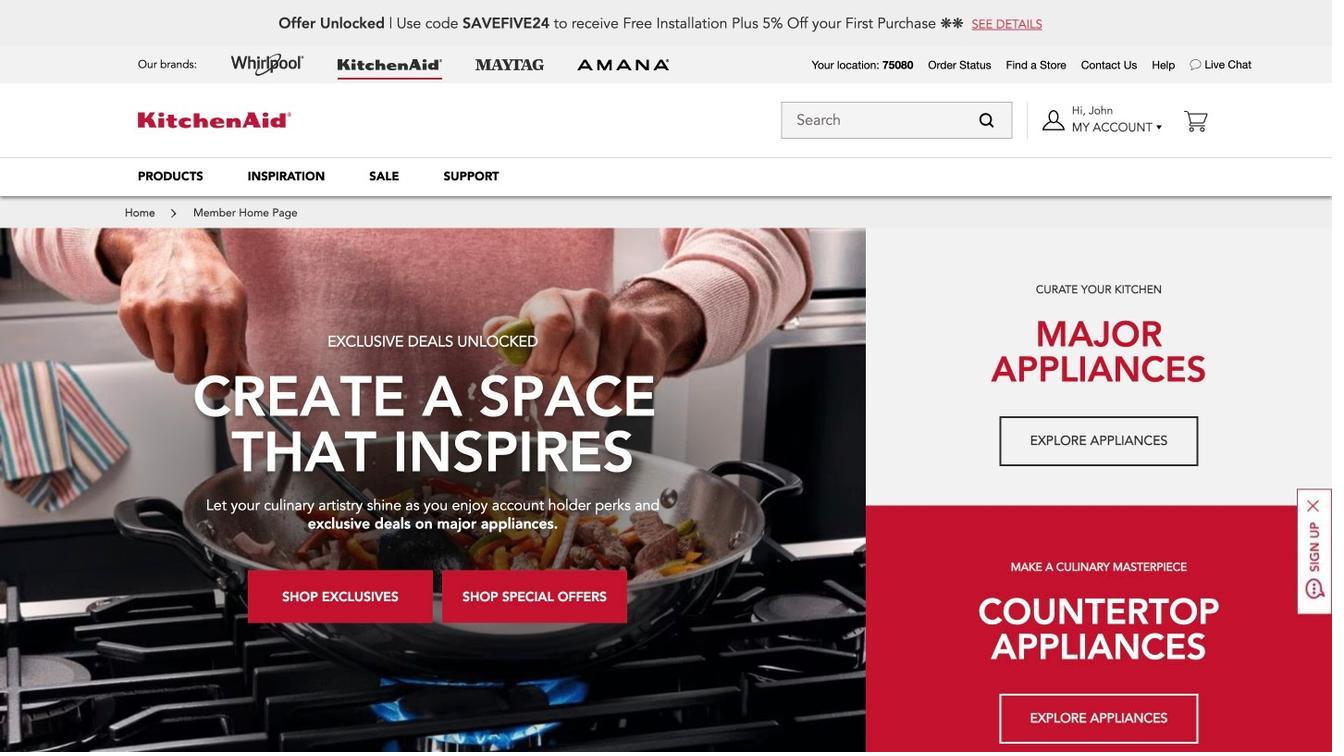 Task type: describe. For each thing, give the bounding box(es) containing it.
inspiration element
[[248, 168, 325, 185]]

termasthead image
[[866, 505, 1332, 752]]

1 horizontal spatial kitchenaid image
[[338, 59, 442, 70]]

whirlpool image
[[230, 54, 304, 76]]

maytag image
[[475, 59, 544, 70]]

close image
[[1307, 500, 1319, 512]]



Task type: vqa. For each thing, say whether or not it's contained in the screenshot.
rightmost KitchenAid "image"
yes



Task type: locate. For each thing, give the bounding box(es) containing it.
0 horizontal spatial kitchenaid image
[[138, 113, 291, 128]]

sale element
[[369, 168, 399, 185]]

products element
[[138, 168, 203, 185]]

support element
[[444, 168, 499, 185]]

1 vertical spatial kitchenaid image
[[138, 113, 291, 128]]

amana image
[[577, 58, 670, 71]]

kitchenaid image
[[338, 59, 442, 70], [138, 113, 291, 128]]

menu
[[116, 157, 1216, 196]]

0 vertical spatial kitchenaid image
[[338, 59, 442, 70]]

secmasthead image
[[866, 228, 1332, 505]]

Search search field
[[781, 102, 1012, 139]]



